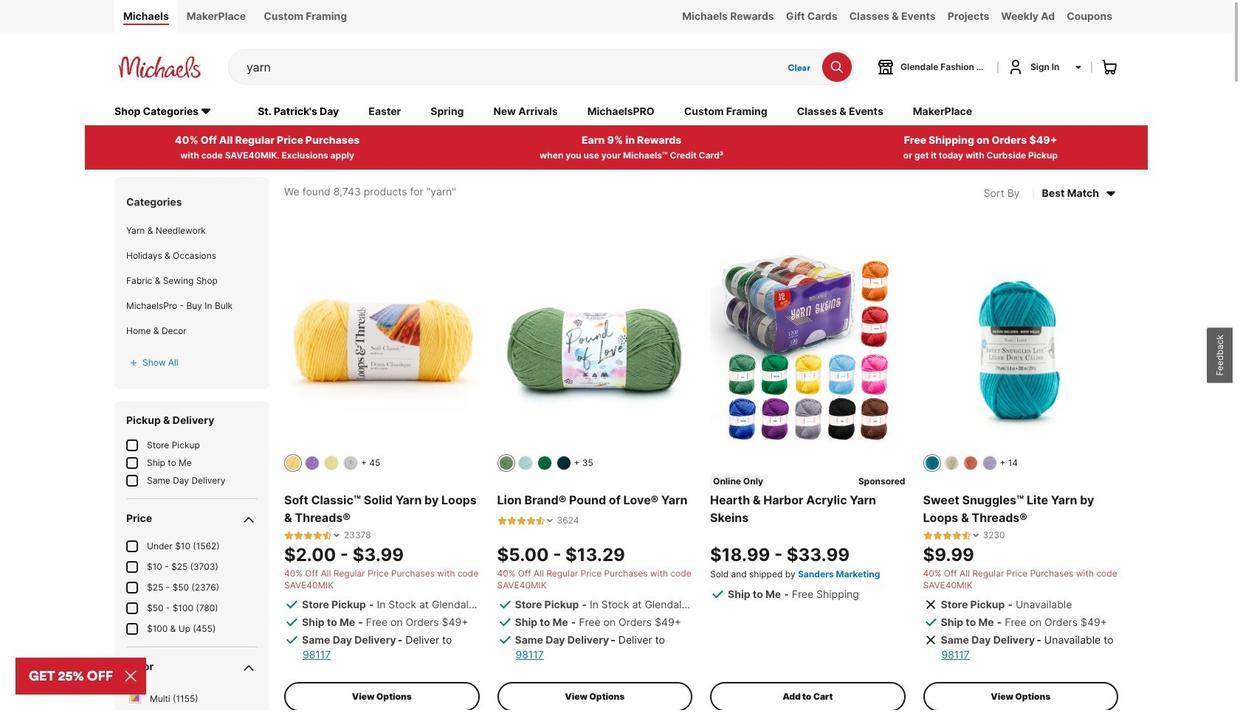 Task type: locate. For each thing, give the bounding box(es) containing it.
soft classic™ solid yarn by loops & threads® image
[[305, 456, 320, 471], [324, 456, 339, 471], [343, 456, 358, 471]]

2 horizontal spatial soft classic™ solid yarn by loops & threads® image
[[343, 456, 358, 471]]

Search Input field
[[247, 50, 781, 84]]

soft classic&#x2122; solid yarn by loops &#x26; threads&#xae; image
[[284, 251, 479, 446]]

lion brand® pound of love® yarn image
[[499, 456, 513, 471], [518, 456, 533, 471], [537, 456, 552, 471], [556, 456, 571, 471]]

4 lion brand® pound of love® yarn image from the left
[[556, 456, 571, 471]]

multi image
[[129, 692, 141, 704]]

0 vertical spatial dialog
[[497, 515, 579, 527]]

0 horizontal spatial dialog
[[497, 515, 579, 527]]

dialog
[[497, 515, 579, 527], [923, 530, 1005, 542]]

tabler image
[[507, 517, 516, 526], [516, 517, 526, 526], [526, 517, 536, 526], [923, 531, 933, 541], [962, 531, 971, 541]]

0 horizontal spatial soft classic™ solid yarn by loops & threads® image
[[305, 456, 320, 471]]

1 lion brand® pound of love® yarn image from the left
[[499, 456, 513, 471]]

1 horizontal spatial sweet snuggles™ lite yarn by loops & threads® image
[[963, 456, 978, 471]]

0 horizontal spatial sweet snuggles™ lite yarn by loops & threads® image
[[925, 456, 939, 471]]

lion brand&#xae; pound of love&#xae; yarn image
[[497, 251, 692, 446]]

1 horizontal spatial dialog
[[923, 530, 1005, 542]]

0 horizontal spatial sweet snuggles™ lite yarn by loops & threads® image
[[944, 456, 959, 471]]

1 sweet snuggles™ lite yarn by loops & threads® image from the left
[[944, 456, 959, 471]]

1 horizontal spatial sweet snuggles™ lite yarn by loops & threads® image
[[982, 456, 997, 471]]

sweet snuggles™ lite yarn by loops & threads® image
[[925, 456, 939, 471], [982, 456, 997, 471]]

dialog for 'lion brand&#xae; pound of love&#xae; yarn' image
[[497, 515, 579, 527]]

1 horizontal spatial soft classic™ solid yarn by loops & threads® image
[[324, 456, 339, 471]]

1 vertical spatial dialog
[[923, 530, 1005, 542]]

sweet snuggles™ lite yarn by loops & threads® image
[[944, 456, 959, 471], [963, 456, 978, 471]]

tabler image
[[129, 359, 138, 367], [497, 517, 507, 526], [536, 517, 545, 526], [933, 531, 942, 541], [942, 531, 952, 541], [952, 531, 962, 541]]



Task type: describe. For each thing, give the bounding box(es) containing it.
2 soft classic™ solid yarn by loops & threads® image from the left
[[324, 456, 339, 471]]

2 sweet snuggles™ lite yarn by loops & threads® image from the left
[[982, 456, 997, 471]]

3 soft classic™ solid yarn by loops & threads® image from the left
[[343, 456, 358, 471]]

dialog for sweet snuggles&#x2122; lite yarn by loops &#x26; threads&#xae; image
[[923, 530, 1005, 542]]

soft classic™ solid yarn by loops & threads® image
[[286, 456, 300, 471]]

2 sweet snuggles™ lite yarn by loops & threads® image from the left
[[963, 456, 978, 471]]

sweet snuggles&#x2122; lite yarn by loops &#x26; threads&#xae; image
[[923, 251, 1118, 446]]

hearth &#x26; harbor acrylic yarn skeins image
[[710, 251, 905, 446]]

1 soft classic™ solid yarn by loops & threads® image from the left
[[305, 456, 320, 471]]

2 lion brand® pound of love® yarn image from the left
[[518, 456, 533, 471]]

1 sweet snuggles™ lite yarn by loops & threads® image from the left
[[925, 456, 939, 471]]

3 lion brand® pound of love® yarn image from the left
[[537, 456, 552, 471]]

search button image
[[830, 60, 844, 74]]



Task type: vqa. For each thing, say whether or not it's contained in the screenshot.
the right Sweet Snuggles™ Lite Yarn by Loops & Threads® icon
yes



